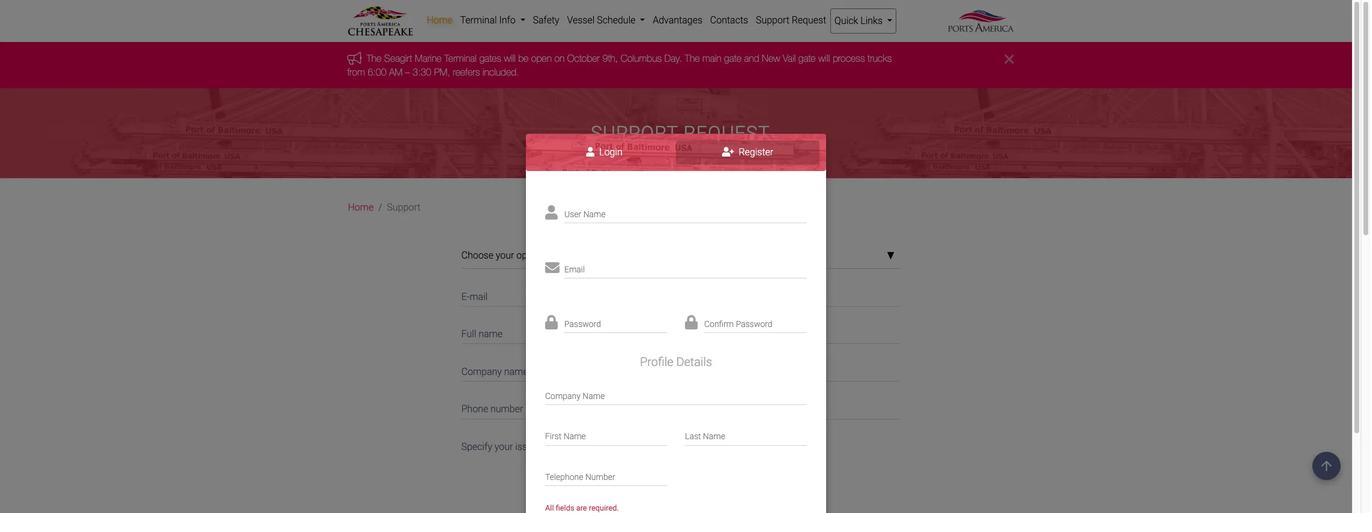 Task type: locate. For each thing, give the bounding box(es) containing it.
support request
[[756, 14, 827, 26]]

Company Name text field
[[545, 384, 807, 405]]

name
[[584, 210, 606, 219], [583, 391, 605, 401], [564, 432, 586, 442], [703, 432, 725, 442]]

0 vertical spatial support
[[756, 14, 790, 26]]

full
[[462, 329, 476, 340]]

are
[[576, 504, 587, 513]]

your left option
[[496, 250, 514, 261]]

company
[[462, 366, 502, 378], [545, 391, 581, 401]]

the right day.
[[685, 53, 700, 64]]

the seagirt marine terminal gates will be open on october 9th, columbus day. the main gate and new vail gate will process trucks from 6:00 am – 3:30 pm, reefers included.
[[347, 53, 892, 77]]

1 vertical spatial home
[[348, 202, 374, 213]]

details
[[676, 355, 712, 370]]

password right lock image
[[565, 320, 601, 329]]

phone
[[462, 404, 488, 415]]

will
[[504, 53, 516, 64], [819, 53, 830, 64]]

main
[[703, 53, 722, 64]]

3:30
[[413, 67, 431, 77]]

name up the number
[[504, 366, 528, 378]]

0 vertical spatial home
[[427, 14, 453, 26]]

name right full at the left of page
[[479, 329, 503, 340]]

1 password from the left
[[565, 320, 601, 329]]

1 vertical spatial company
[[545, 391, 581, 401]]

required.
[[589, 504, 619, 513]]

the seagirt marine terminal gates will be open on october 9th, columbus day. the main gate and new vail gate will process trucks from 6:00 am – 3:30 pm, reefers included. link
[[347, 53, 892, 77]]

seagirt
[[384, 53, 412, 64]]

gate left and
[[724, 53, 742, 64]]

0 vertical spatial home link
[[423, 8, 456, 32]]

0 vertical spatial your
[[496, 250, 514, 261]]

first name
[[545, 432, 586, 442]]

user image
[[586, 147, 595, 157], [545, 205, 558, 220]]

1 will from the left
[[504, 53, 516, 64]]

name right the last
[[703, 432, 725, 442]]

contacts
[[710, 14, 748, 26]]

2 password from the left
[[736, 320, 773, 329]]

advantages link
[[649, 8, 707, 32]]

name
[[479, 329, 503, 340], [504, 366, 528, 378]]

1 horizontal spatial company
[[545, 391, 581, 401]]

0 horizontal spatial gate
[[724, 53, 742, 64]]

gate
[[724, 53, 742, 64], [799, 53, 816, 64]]

home inside home link
[[427, 14, 453, 26]]

advantages
[[653, 14, 703, 26]]

name up first name text box
[[583, 391, 605, 401]]

0 vertical spatial company
[[462, 366, 502, 378]]

password right confirm
[[736, 320, 773, 329]]

0 horizontal spatial name
[[479, 329, 503, 340]]

lock image
[[685, 316, 698, 330]]

home
[[427, 14, 453, 26], [348, 202, 374, 213]]

envelope image
[[545, 261, 560, 275]]

0 horizontal spatial password
[[565, 320, 601, 329]]

choose
[[462, 250, 494, 261]]

home for rightmost home link
[[427, 14, 453, 26]]

Last Name text field
[[685, 425, 807, 446]]

1 vertical spatial name
[[504, 366, 528, 378]]

e-
[[462, 291, 470, 302]]

profile
[[640, 355, 674, 370]]

0 vertical spatial user image
[[586, 147, 595, 157]]

1 horizontal spatial password
[[736, 320, 773, 329]]

from
[[347, 67, 365, 77]]

will left "be"
[[504, 53, 516, 64]]

be
[[518, 53, 529, 64]]

gate right vail
[[799, 53, 816, 64]]

all fields are required.
[[545, 504, 619, 513]]

company for company name
[[462, 366, 502, 378]]

1 horizontal spatial user image
[[586, 147, 595, 157]]

1 horizontal spatial support
[[756, 14, 790, 26]]

1 horizontal spatial name
[[504, 366, 528, 378]]

user name
[[565, 210, 606, 219]]

company down full name at bottom
[[462, 366, 502, 378]]

0 horizontal spatial home
[[348, 202, 374, 213]]

company up first name
[[545, 391, 581, 401]]

name right the first
[[564, 432, 586, 442]]

name for company name
[[504, 366, 528, 378]]

1 vertical spatial user image
[[545, 205, 558, 220]]

process
[[833, 53, 865, 64]]

phone number
[[462, 404, 523, 415]]

0 horizontal spatial will
[[504, 53, 516, 64]]

name right user
[[584, 210, 606, 219]]

Password password field
[[565, 312, 667, 334]]

1 the from the left
[[367, 53, 382, 64]]

profile details
[[640, 355, 712, 370]]

1 horizontal spatial will
[[819, 53, 830, 64]]

1 horizontal spatial gate
[[799, 53, 816, 64]]

1 vertical spatial support
[[387, 202, 421, 213]]

the
[[367, 53, 382, 64], [685, 53, 700, 64]]

the up 6:00 at the top left of page
[[367, 53, 382, 64]]

user image inside login link
[[586, 147, 595, 157]]

day.
[[665, 53, 682, 64]]

1 vertical spatial your
[[495, 441, 513, 453]]

user image left login
[[586, 147, 595, 157]]

tab list
[[526, 134, 826, 171]]

2 gate from the left
[[799, 53, 816, 64]]

home for bottom home link
[[348, 202, 374, 213]]

1 horizontal spatial home
[[427, 14, 453, 26]]

your
[[496, 250, 514, 261], [495, 441, 513, 453]]

0 horizontal spatial the
[[367, 53, 382, 64]]

password
[[565, 320, 601, 329], [736, 320, 773, 329]]

user image left user
[[545, 205, 558, 220]]

0 vertical spatial name
[[479, 329, 503, 340]]

request
[[792, 14, 827, 26]]

your for choose
[[496, 250, 514, 261]]

number
[[491, 404, 523, 415]]

home link
[[423, 8, 456, 32], [348, 201, 374, 215]]

Email text field
[[565, 257, 807, 279]]

first
[[545, 432, 562, 442]]

tab list containing login
[[526, 134, 826, 171]]

pm,
[[434, 67, 450, 77]]

email
[[565, 265, 585, 274]]

safety link
[[529, 8, 563, 32]]

0 horizontal spatial support
[[387, 202, 421, 213]]

company name
[[462, 366, 528, 378]]

0 horizontal spatial company
[[462, 366, 502, 378]]

specify your issue
[[462, 441, 538, 453]]

0 horizontal spatial user image
[[545, 205, 558, 220]]

Full name text field
[[462, 321, 900, 344]]

E-mail email field
[[462, 284, 900, 307]]

Specify your issue text field
[[462, 434, 900, 514]]

marine
[[415, 53, 442, 64]]

1 horizontal spatial the
[[685, 53, 700, 64]]

0 horizontal spatial home link
[[348, 201, 374, 215]]

company name
[[545, 391, 605, 401]]

support
[[756, 14, 790, 26], [387, 202, 421, 213]]

support for support request
[[756, 14, 790, 26]]

your left issue at the bottom of the page
[[495, 441, 513, 453]]

will left process
[[819, 53, 830, 64]]

and
[[744, 53, 759, 64]]

reefers
[[453, 67, 480, 77]]

Phone number text field
[[462, 396, 900, 420]]

number
[[586, 473, 615, 482]]



Task type: vqa. For each thing, say whether or not it's contained in the screenshot.
bottommost the Safety
no



Task type: describe. For each thing, give the bounding box(es) containing it.
specify
[[462, 441, 492, 453]]

User Name text field
[[565, 202, 807, 224]]

safety
[[533, 14, 560, 26]]

included.
[[483, 67, 519, 77]]

support request link
[[752, 8, 830, 32]]

your for specify
[[495, 441, 513, 453]]

terminal
[[444, 53, 477, 64]]

quick
[[835, 15, 858, 26]]

october
[[567, 53, 600, 64]]

company for company name
[[545, 391, 581, 401]]

contacts link
[[707, 8, 752, 32]]

1 vertical spatial home link
[[348, 201, 374, 215]]

login
[[597, 147, 623, 158]]

issue
[[515, 441, 538, 453]]

quick links link
[[830, 8, 897, 34]]

am
[[389, 67, 403, 77]]

open
[[531, 53, 552, 64]]

option
[[517, 250, 543, 261]]

gates
[[480, 53, 501, 64]]

fields
[[556, 504, 574, 513]]

support for support
[[387, 202, 421, 213]]

user plus image
[[722, 147, 734, 157]]

last
[[685, 432, 701, 442]]

trucks
[[868, 53, 892, 64]]

name for first name
[[564, 432, 586, 442]]

the seagirt marine terminal gates will be open on october 9th, columbus day. the main gate and new vail gate will process trucks from 6:00 am – 3:30 pm, reefers included. alert
[[0, 42, 1362, 88]]

vail
[[783, 53, 796, 64]]

confirm
[[704, 320, 734, 329]]

lock image
[[545, 316, 558, 330]]

login link
[[533, 141, 676, 165]]

choose your option
[[462, 250, 543, 261]]

e-mail
[[462, 291, 488, 302]]

confirm password
[[704, 320, 773, 329]]

on
[[555, 53, 565, 64]]

First Name text field
[[545, 425, 667, 446]]

–
[[405, 67, 410, 77]]

1 gate from the left
[[724, 53, 742, 64]]

new
[[762, 53, 780, 64]]

all
[[545, 504, 554, 513]]

last name
[[685, 432, 725, 442]]

links
[[861, 15, 883, 26]]

name for user name
[[584, 210, 606, 219]]

telephone
[[545, 473, 583, 482]]

user
[[565, 210, 582, 219]]

mail
[[470, 291, 488, 302]]

name for company name
[[583, 391, 605, 401]]

1 horizontal spatial home link
[[423, 8, 456, 32]]

register
[[737, 147, 774, 158]]

columbus
[[621, 53, 662, 64]]

register link
[[676, 141, 820, 165]]

9th,
[[603, 53, 618, 64]]

2 will from the left
[[819, 53, 830, 64]]

Company name text field
[[462, 359, 900, 382]]

2 the from the left
[[685, 53, 700, 64]]

6:00
[[368, 67, 386, 77]]

Telephone Number text field
[[545, 465, 667, 487]]

quick links
[[835, 15, 885, 26]]

bullhorn image
[[347, 52, 367, 65]]

close image
[[1005, 52, 1014, 66]]

full name
[[462, 329, 503, 340]]

name for last name
[[703, 432, 725, 442]]

telephone number
[[545, 473, 615, 482]]

Confirm Password password field
[[704, 312, 807, 334]]

go to top image
[[1313, 452, 1341, 480]]

name for full name
[[479, 329, 503, 340]]



